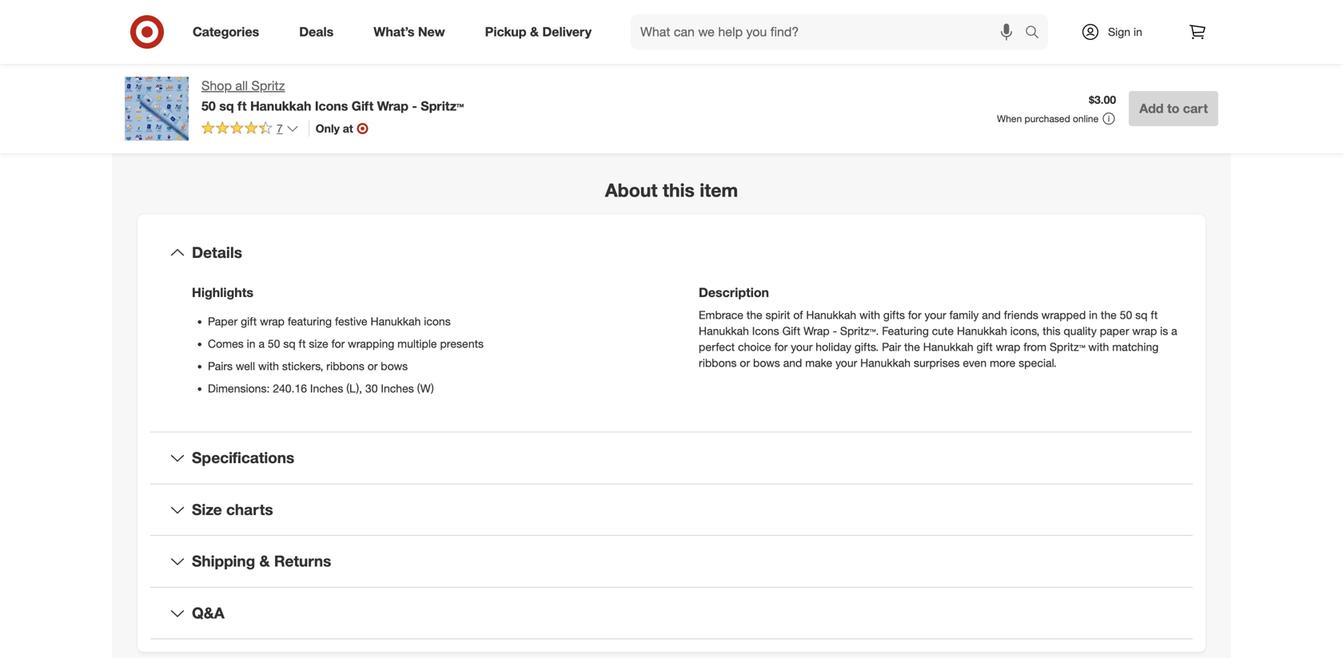 Task type: describe. For each thing, give the bounding box(es) containing it.
advertisement region
[[691, 49, 1219, 110]]

forest
[[723, 12, 754, 26]]

dimensions:
[[208, 382, 270, 396]]

sq for comes in a 50 sq ft size for wrapping multiple presents
[[283, 337, 296, 351]]

to
[[1168, 101, 1180, 116]]

search
[[1018, 26, 1056, 41]]

7
[[277, 121, 283, 135]]

0 horizontal spatial for
[[332, 337, 345, 351]]

stickers,
[[282, 360, 323, 374]]

240.16
[[273, 382, 307, 396]]

hanukkah down embrace
[[699, 324, 749, 338]]

more
[[990, 356, 1016, 370]]

all
[[235, 78, 248, 94]]

7 link
[[202, 121, 299, 139]]

deals link
[[286, 14, 354, 50]]

festive
[[335, 315, 368, 329]]

size charts button
[[150, 485, 1193, 536]]

(l),
[[346, 382, 362, 396]]

gift inside shop all spritz 50 sq ft hanukkah icons gift wrap - spritz™
[[352, 98, 374, 114]]

sq for shop all spritz 50 sq ft hanukkah icons gift wrap - spritz™
[[219, 98, 234, 114]]

upload
[[229, 37, 270, 53]]

surprises
[[914, 356, 960, 370]]

what's
[[374, 24, 415, 40]]

only
[[316, 121, 340, 135]]

photo
[[274, 37, 307, 53]]

0 vertical spatial this
[[663, 179, 695, 202]]

what's new
[[374, 24, 445, 40]]

or inside description embrace the spirit of hanukkah with gifts for your family and friends wrapped in the 50 sq ft hanukkah icons gift wrap - spritz™. featuring cute hanukkah icons, this quality paper wrap is a perfect choice for your holiday gifts. pair the hanukkah gift wrap from spritz™ with matching ribbons or bows and make your hanukkah surprises even more special.
[[740, 356, 750, 370]]

wrap inside shop all spritz 50 sq ft hanukkah icons gift wrap - spritz™
[[377, 98, 409, 114]]

shipping & returns button
[[150, 537, 1193, 588]]

q&a
[[192, 604, 225, 623]]

embrace
[[699, 308, 744, 322]]

q&a button
[[150, 589, 1193, 639]]

council®
[[822, 12, 863, 26]]

0 horizontal spatial a
[[259, 337, 265, 351]]

make
[[805, 356, 833, 370]]

in inside description embrace the spirit of hanukkah with gifts for your family and friends wrapped in the 50 sq ft hanukkah icons gift wrap - spritz™. featuring cute hanukkah icons, this quality paper wrap is a perfect choice for your holiday gifts. pair the hanukkah gift wrap from spritz™ with matching ribbons or bows and make your hanukkah surprises even more special.
[[1089, 308, 1098, 322]]

1 horizontal spatial your
[[836, 356, 858, 370]]

pickup & delivery link
[[472, 14, 612, 50]]

friends
[[1004, 308, 1039, 322]]

2 horizontal spatial the
[[1101, 308, 1117, 322]]

a inside description embrace the spirit of hanukkah with gifts for your family and friends wrapped in the 50 sq ft hanukkah icons gift wrap - spritz™. featuring cute hanukkah icons, this quality paper wrap is a perfect choice for your holiday gifts. pair the hanukkah gift wrap from spritz™ with matching ribbons or bows and make your hanukkah surprises even more special.
[[1172, 324, 1178, 338]]

in for comes in a 50 sq ft size for wrapping multiple presents
[[247, 337, 256, 351]]

2 inches from the left
[[381, 382, 414, 396]]

gifts.
[[855, 340, 879, 354]]

specifications button
[[150, 433, 1193, 484]]

hanukkah down family
[[957, 324, 1008, 338]]

stewardship
[[757, 12, 819, 26]]

description
[[699, 285, 769, 301]]

icons inside shop all spritz 50 sq ft hanukkah icons gift wrap - spritz™
[[315, 98, 348, 114]]

50 for shop all spritz 50 sq ft hanukkah icons gift wrap - spritz™
[[202, 98, 216, 114]]

comes in a 50 sq ft size for wrapping multiple presents
[[208, 337, 484, 351]]

description embrace the spirit of hanukkah with gifts for your family and friends wrapped in the 50 sq ft hanukkah icons gift wrap - spritz™. featuring cute hanukkah icons, this quality paper wrap is a perfect choice for your holiday gifts. pair the hanukkah gift wrap from spritz™ with matching ribbons or bows and make your hanukkah surprises even more special.
[[699, 285, 1178, 370]]

paper
[[208, 315, 238, 329]]

paper gift wrap featuring festive hanukkah icons
[[208, 315, 451, 329]]

upload photo
[[229, 37, 307, 53]]

icons
[[424, 315, 451, 329]]

purchased
[[1025, 113, 1071, 125]]

forest stewardship council® certified button
[[691, 1, 910, 37]]

gifts
[[884, 308, 905, 322]]

add
[[1140, 101, 1164, 116]]

paper
[[1100, 324, 1130, 338]]

choice
[[738, 340, 771, 354]]

- inside shop all spritz 50 sq ft hanukkah icons gift wrap - spritz™
[[412, 98, 417, 114]]

featuring
[[882, 324, 929, 338]]

50 inside description embrace the spirit of hanukkah with gifts for your family and friends wrapped in the 50 sq ft hanukkah icons gift wrap - spritz™. featuring cute hanukkah icons, this quality paper wrap is a perfect choice for your holiday gifts. pair the hanukkah gift wrap from spritz™ with matching ribbons or bows and make your hanukkah surprises even more special.
[[1120, 308, 1133, 322]]

special.
[[1019, 356, 1057, 370]]

spritz™.
[[840, 324, 879, 338]]

certified
[[866, 12, 910, 26]]

spritz
[[252, 78, 285, 94]]

0 vertical spatial gift
[[241, 315, 257, 329]]

deals
[[299, 24, 334, 40]]

gift inside description embrace the spirit of hanukkah with gifts for your family and friends wrapped in the 50 sq ft hanukkah icons gift wrap - spritz™. featuring cute hanukkah icons, this quality paper wrap is a perfect choice for your holiday gifts. pair the hanukkah gift wrap from spritz™ with matching ribbons or bows and make your hanukkah surprises even more special.
[[783, 324, 801, 338]]

wrapping
[[348, 337, 394, 351]]

hanukkah up holiday
[[806, 308, 857, 322]]

pickup
[[485, 24, 527, 40]]

categories link
[[179, 14, 279, 50]]

matching
[[1113, 340, 1159, 354]]

comes
[[208, 337, 244, 351]]

dimensions: 240.16 inches (l), 30 inches (w)
[[208, 382, 434, 396]]

holiday
[[816, 340, 852, 354]]

icons inside description embrace the spirit of hanukkah with gifts for your family and friends wrapped in the 50 sq ft hanukkah icons gift wrap - spritz™. featuring cute hanukkah icons, this quality paper wrap is a perfect choice for your holiday gifts. pair the hanukkah gift wrap from spritz™ with matching ribbons or bows and make your hanukkah surprises even more special.
[[752, 324, 779, 338]]

hanukkah up the multiple
[[371, 315, 421, 329]]

& for pickup
[[530, 24, 539, 40]]

1 horizontal spatial with
[[860, 308, 881, 322]]

perfect
[[699, 340, 735, 354]]

when purchased online
[[997, 113, 1099, 125]]

in for sign in
[[1134, 25, 1143, 39]]

pickup & delivery
[[485, 24, 592, 40]]

online
[[1073, 113, 1099, 125]]

30
[[365, 382, 378, 396]]

quality
[[1064, 324, 1097, 338]]

2 horizontal spatial with
[[1089, 340, 1109, 354]]

pairs well with stickers, ribbons or bows
[[208, 360, 408, 374]]

sign in link
[[1068, 14, 1168, 50]]

from
[[1024, 340, 1047, 354]]



Task type: locate. For each thing, give the bounding box(es) containing it.
0 horizontal spatial 50
[[202, 98, 216, 114]]

2 vertical spatial your
[[836, 356, 858, 370]]

- inside description embrace the spirit of hanukkah with gifts for your family and friends wrapped in the 50 sq ft hanukkah icons gift wrap - spritz™. featuring cute hanukkah icons, this quality paper wrap is a perfect choice for your holiday gifts. pair the hanukkah gift wrap from spritz™ with matching ribbons or bows and make your hanukkah surprises even more special.
[[833, 324, 837, 338]]

ft left size
[[299, 337, 306, 351]]

0 horizontal spatial ribbons
[[326, 360, 365, 374]]

0 vertical spatial in
[[1134, 25, 1143, 39]]

add to cart
[[1140, 101, 1208, 116]]

50 inside shop all spritz 50 sq ft hanukkah icons gift wrap - spritz™
[[202, 98, 216, 114]]

hanukkah
[[250, 98, 311, 114], [806, 308, 857, 322], [371, 315, 421, 329], [699, 324, 749, 338], [957, 324, 1008, 338], [923, 340, 974, 354], [861, 356, 911, 370]]

bows down the multiple
[[381, 360, 408, 374]]

hanukkah up 7 on the top left of the page
[[250, 98, 311, 114]]

shop all spritz 50 sq ft hanukkah icons gift wrap - spritz™
[[202, 78, 464, 114]]

ft down all
[[238, 98, 247, 114]]

2 vertical spatial in
[[247, 337, 256, 351]]

delivery
[[543, 24, 592, 40]]

0 vertical spatial sq
[[219, 98, 234, 114]]

2 vertical spatial ft
[[299, 337, 306, 351]]

icons
[[315, 98, 348, 114], [752, 324, 779, 338]]

presents
[[440, 337, 484, 351]]

ribbons down the perfect
[[699, 356, 737, 370]]

wrap up holiday
[[804, 324, 830, 338]]

sq inside shop all spritz 50 sq ft hanukkah icons gift wrap - spritz™
[[219, 98, 234, 114]]

& inside dropdown button
[[260, 553, 270, 571]]

for right choice
[[775, 340, 788, 354]]

size charts
[[192, 501, 273, 519]]

for
[[908, 308, 922, 322], [332, 337, 345, 351], [775, 340, 788, 354]]

in up well
[[247, 337, 256, 351]]

2 vertical spatial sq
[[283, 337, 296, 351]]

a
[[1172, 324, 1178, 338], [259, 337, 265, 351]]

gift inside description embrace the spirit of hanukkah with gifts for your family and friends wrapped in the 50 sq ft hanukkah icons gift wrap - spritz™. featuring cute hanukkah icons, this quality paper wrap is a perfect choice for your holiday gifts. pair the hanukkah gift wrap from spritz™ with matching ribbons or bows and make your hanukkah surprises even more special.
[[977, 340, 993, 354]]

your down holiday
[[836, 356, 858, 370]]

2 horizontal spatial for
[[908, 308, 922, 322]]

your up make on the right of page
[[791, 340, 813, 354]]

for right size
[[332, 337, 345, 351]]

or down choice
[[740, 356, 750, 370]]

1 horizontal spatial for
[[775, 340, 788, 354]]

1 horizontal spatial icons
[[752, 324, 779, 338]]

spritz™ inside shop all spritz 50 sq ft hanukkah icons gift wrap - spritz™
[[421, 98, 464, 114]]

-
[[412, 98, 417, 114], [833, 324, 837, 338]]

0 horizontal spatial bows
[[381, 360, 408, 374]]

1 horizontal spatial &
[[530, 24, 539, 40]]

wrap up matching
[[1133, 324, 1157, 338]]

sign in
[[1109, 25, 1143, 39]]

with down paper
[[1089, 340, 1109, 354]]

the left spirit
[[747, 308, 763, 322]]

2 vertical spatial 50
[[268, 337, 280, 351]]

0 horizontal spatial gift
[[352, 98, 374, 114]]

gift up at
[[352, 98, 374, 114]]

in up quality on the right of page
[[1089, 308, 1098, 322]]

sq up matching
[[1136, 308, 1148, 322]]

ft for comes in a 50 sq ft size for wrapping multiple presents
[[299, 337, 306, 351]]

your up cute
[[925, 308, 947, 322]]

about
[[605, 179, 658, 202]]

0 horizontal spatial &
[[260, 553, 270, 571]]

1 horizontal spatial gift
[[783, 324, 801, 338]]

and
[[982, 308, 1001, 322], [783, 356, 802, 370]]

the down featuring
[[904, 340, 920, 354]]

bows inside description embrace the spirit of hanukkah with gifts for your family and friends wrapped in the 50 sq ft hanukkah icons gift wrap - spritz™. featuring cute hanukkah icons, this quality paper wrap is a perfect choice for your holiday gifts. pair the hanukkah gift wrap from spritz™ with matching ribbons or bows and make your hanukkah surprises even more special.
[[753, 356, 780, 370]]

this inside description embrace the spirit of hanukkah with gifts for your family and friends wrapped in the 50 sq ft hanukkah icons gift wrap - spritz™. featuring cute hanukkah icons, this quality paper wrap is a perfect choice for your holiday gifts. pair the hanukkah gift wrap from spritz™ with matching ribbons or bows and make your hanukkah surprises even more special.
[[1043, 324, 1061, 338]]

about this item
[[605, 179, 738, 202]]

returns
[[274, 553, 331, 571]]

spritz™ down quality on the right of page
[[1050, 340, 1086, 354]]

new
[[418, 24, 445, 40]]

shipping & returns
[[192, 553, 331, 571]]

cute
[[932, 324, 954, 338]]

gift down of
[[783, 324, 801, 338]]

or up 30
[[368, 360, 378, 374]]

1 vertical spatial spritz™
[[1050, 340, 1086, 354]]

inches left (l),
[[310, 382, 343, 396]]

ft for shop all spritz 50 sq ft hanukkah icons gift wrap - spritz™
[[238, 98, 247, 114]]

ft inside description embrace the spirit of hanukkah with gifts for your family and friends wrapped in the 50 sq ft hanukkah icons gift wrap - spritz™. featuring cute hanukkah icons, this quality paper wrap is a perfect choice for your holiday gifts. pair the hanukkah gift wrap from spritz™ with matching ribbons or bows and make your hanukkah surprises even more special.
[[1151, 308, 1158, 322]]

1 horizontal spatial a
[[1172, 324, 1178, 338]]

0 horizontal spatial spritz™
[[421, 98, 464, 114]]

1 horizontal spatial ft
[[299, 337, 306, 351]]

0 vertical spatial -
[[412, 98, 417, 114]]

is
[[1160, 324, 1169, 338]]

0 horizontal spatial or
[[368, 360, 378, 374]]

1 vertical spatial in
[[1089, 308, 1098, 322]]

1 vertical spatial sq
[[1136, 308, 1148, 322]]

icons up only at
[[315, 98, 348, 114]]

gift right paper
[[241, 315, 257, 329]]

2 vertical spatial with
[[258, 360, 279, 374]]

0 horizontal spatial the
[[747, 308, 763, 322]]

- up holiday
[[833, 324, 837, 338]]

size
[[192, 501, 222, 519]]

and right family
[[982, 308, 1001, 322]]

0 vertical spatial and
[[982, 308, 1001, 322]]

1 horizontal spatial and
[[982, 308, 1001, 322]]

0 horizontal spatial gift
[[241, 315, 257, 329]]

details
[[192, 244, 242, 262]]

featuring
[[288, 315, 332, 329]]

1 vertical spatial 50
[[1120, 308, 1133, 322]]

inches
[[310, 382, 343, 396], [381, 382, 414, 396]]

icons up choice
[[752, 324, 779, 338]]

0 vertical spatial wrap
[[377, 98, 409, 114]]

for up featuring
[[908, 308, 922, 322]]

50 up pairs well with stickers, ribbons or bows
[[268, 337, 280, 351]]

1 horizontal spatial ribbons
[[699, 356, 737, 370]]

0 horizontal spatial your
[[791, 340, 813, 354]]

hanukkah down cute
[[923, 340, 974, 354]]

1 horizontal spatial spritz™
[[1050, 340, 1086, 354]]

1 horizontal spatial wrap
[[804, 324, 830, 338]]

sq
[[219, 98, 234, 114], [1136, 308, 1148, 322], [283, 337, 296, 351]]

icons,
[[1011, 324, 1040, 338]]

gift
[[352, 98, 374, 114], [783, 324, 801, 338]]

1 horizontal spatial inches
[[381, 382, 414, 396]]

with right well
[[258, 360, 279, 374]]

50
[[202, 98, 216, 114], [1120, 308, 1133, 322], [268, 337, 280, 351]]

0 horizontal spatial with
[[258, 360, 279, 374]]

sq down shop
[[219, 98, 234, 114]]

spirit
[[766, 308, 790, 322]]

1 vertical spatial with
[[1089, 340, 1109, 354]]

wrap up more
[[996, 340, 1021, 354]]

in right sign
[[1134, 25, 1143, 39]]

- down what's new link
[[412, 98, 417, 114]]

this down wrapped at the right top of page
[[1043, 324, 1061, 338]]

highlights
[[192, 285, 254, 301]]

your
[[925, 308, 947, 322], [791, 340, 813, 354], [836, 356, 858, 370]]

at
[[343, 121, 353, 135]]

0 horizontal spatial wrap
[[260, 315, 285, 329]]

2 horizontal spatial in
[[1134, 25, 1143, 39]]

0 horizontal spatial in
[[247, 337, 256, 351]]

ribbons
[[699, 356, 737, 370], [326, 360, 365, 374]]

2 horizontal spatial ft
[[1151, 308, 1158, 322]]

inches right 30
[[381, 382, 414, 396]]

1 horizontal spatial or
[[740, 356, 750, 370]]

gift up the even
[[977, 340, 993, 354]]

what's new link
[[360, 14, 465, 50]]

1 vertical spatial ft
[[1151, 308, 1158, 322]]

upload photo button
[[190, 28, 317, 63]]

this
[[663, 179, 695, 202], [1043, 324, 1061, 338]]

0 vertical spatial ft
[[238, 98, 247, 114]]

sq inside description embrace the spirit of hanukkah with gifts for your family and friends wrapped in the 50 sq ft hanukkah icons gift wrap - spritz™. featuring cute hanukkah icons, this quality paper wrap is a perfect choice for your holiday gifts. pair the hanukkah gift wrap from spritz™ with matching ribbons or bows and make your hanukkah surprises even more special.
[[1136, 308, 1148, 322]]

this left item
[[663, 179, 695, 202]]

1 horizontal spatial gift
[[977, 340, 993, 354]]

1 horizontal spatial the
[[904, 340, 920, 354]]

gift
[[241, 315, 257, 329], [977, 340, 993, 354]]

image of 50 sq ft hanukkah icons gift wrap - spritz™ image
[[125, 77, 189, 141]]

in
[[1134, 25, 1143, 39], [1089, 308, 1098, 322], [247, 337, 256, 351]]

1 horizontal spatial 50
[[268, 337, 280, 351]]

hanukkah inside shop all spritz 50 sq ft hanukkah icons gift wrap - spritz™
[[250, 98, 311, 114]]

1 horizontal spatial wrap
[[996, 340, 1021, 354]]

50 up paper
[[1120, 308, 1133, 322]]

1 vertical spatial wrap
[[804, 324, 830, 338]]

details button
[[150, 228, 1193, 279]]

wrap inside description embrace the spirit of hanukkah with gifts for your family and friends wrapped in the 50 sq ft hanukkah icons gift wrap - spritz™. featuring cute hanukkah icons, this quality paper wrap is a perfect choice for your holiday gifts. pair the hanukkah gift wrap from spritz™ with matching ribbons or bows and make your hanukkah surprises even more special.
[[804, 324, 830, 338]]

0 vertical spatial 50
[[202, 98, 216, 114]]

1 vertical spatial your
[[791, 340, 813, 354]]

wrap left featuring
[[260, 315, 285, 329]]

bows down choice
[[753, 356, 780, 370]]

0 horizontal spatial this
[[663, 179, 695, 202]]

cart
[[1183, 101, 1208, 116]]

ribbons inside description embrace the spirit of hanukkah with gifts for your family and friends wrapped in the 50 sq ft hanukkah icons gift wrap - spritz™. featuring cute hanukkah icons, this quality paper wrap is a perfect choice for your holiday gifts. pair the hanukkah gift wrap from spritz™ with matching ribbons or bows and make your hanukkah surprises even more special.
[[699, 356, 737, 370]]

the up paper
[[1101, 308, 1117, 322]]

50 down shop
[[202, 98, 216, 114]]

of
[[794, 308, 803, 322]]

item
[[700, 179, 738, 202]]

What can we help you find? suggestions appear below search field
[[631, 14, 1029, 50]]

1 vertical spatial and
[[783, 356, 802, 370]]

bows
[[753, 356, 780, 370], [381, 360, 408, 374]]

0 horizontal spatial -
[[412, 98, 417, 114]]

forest stewardship council® certified
[[723, 12, 910, 26]]

a right is
[[1172, 324, 1178, 338]]

(w)
[[417, 382, 434, 396]]

$3.00
[[1089, 93, 1117, 107]]

0 horizontal spatial icons
[[315, 98, 348, 114]]

sponsored
[[1171, 112, 1219, 124]]

2 horizontal spatial 50
[[1120, 308, 1133, 322]]

1 vertical spatial &
[[260, 553, 270, 571]]

1 vertical spatial this
[[1043, 324, 1061, 338]]

ft
[[238, 98, 247, 114], [1151, 308, 1158, 322], [299, 337, 306, 351]]

ft up matching
[[1151, 308, 1158, 322]]

1 vertical spatial -
[[833, 324, 837, 338]]

1 vertical spatial gift
[[977, 340, 993, 354]]

0 horizontal spatial ft
[[238, 98, 247, 114]]

pair
[[882, 340, 901, 354]]

1 vertical spatial icons
[[752, 324, 779, 338]]

add to cart button
[[1129, 91, 1219, 126]]

2 horizontal spatial sq
[[1136, 308, 1148, 322]]

sign
[[1109, 25, 1131, 39]]

specifications
[[192, 449, 294, 468]]

0 vertical spatial your
[[925, 308, 947, 322]]

shipping
[[192, 553, 255, 571]]

& left returns
[[260, 553, 270, 571]]

a right comes
[[259, 337, 265, 351]]

sq up stickers,
[[283, 337, 296, 351]]

wrap down what's
[[377, 98, 409, 114]]

and left make on the right of page
[[783, 356, 802, 370]]

ribbons down comes in a 50 sq ft size for wrapping multiple presents
[[326, 360, 365, 374]]

& right pickup at the left top
[[530, 24, 539, 40]]

0 vertical spatial with
[[860, 308, 881, 322]]

0 horizontal spatial sq
[[219, 98, 234, 114]]

only at
[[316, 121, 353, 135]]

1 horizontal spatial bows
[[753, 356, 780, 370]]

1 horizontal spatial in
[[1089, 308, 1098, 322]]

search button
[[1018, 14, 1056, 53]]

2 horizontal spatial wrap
[[1133, 324, 1157, 338]]

1 vertical spatial gift
[[783, 324, 801, 338]]

well
[[236, 360, 255, 374]]

& for shipping
[[260, 553, 270, 571]]

with up spritz™.
[[860, 308, 881, 322]]

0 horizontal spatial wrap
[[377, 98, 409, 114]]

1 horizontal spatial -
[[833, 324, 837, 338]]

hanukkah down pair
[[861, 356, 911, 370]]

ft inside shop all spritz 50 sq ft hanukkah icons gift wrap - spritz™
[[238, 98, 247, 114]]

wrapped
[[1042, 308, 1086, 322]]

0 vertical spatial &
[[530, 24, 539, 40]]

spritz™ inside description embrace the spirit of hanukkah with gifts for your family and friends wrapped in the 50 sq ft hanukkah icons gift wrap - spritz™. featuring cute hanukkah icons, this quality paper wrap is a perfect choice for your holiday gifts. pair the hanukkah gift wrap from spritz™ with matching ribbons or bows and make your hanukkah surprises even more special.
[[1050, 340, 1086, 354]]

0 vertical spatial spritz™
[[421, 98, 464, 114]]

2 horizontal spatial your
[[925, 308, 947, 322]]

when
[[997, 113, 1022, 125]]

0 vertical spatial gift
[[352, 98, 374, 114]]

1 inches from the left
[[310, 382, 343, 396]]

1 horizontal spatial sq
[[283, 337, 296, 351]]

shop
[[202, 78, 232, 94]]

1 horizontal spatial this
[[1043, 324, 1061, 338]]

charts
[[226, 501, 273, 519]]

pairs
[[208, 360, 233, 374]]

0 vertical spatial icons
[[315, 98, 348, 114]]

size
[[309, 337, 328, 351]]

0 horizontal spatial and
[[783, 356, 802, 370]]

spritz™ down new
[[421, 98, 464, 114]]

50 for comes in a 50 sq ft size for wrapping multiple presents
[[268, 337, 280, 351]]

0 horizontal spatial inches
[[310, 382, 343, 396]]



Task type: vqa. For each thing, say whether or not it's contained in the screenshot.
'About this item'
yes



